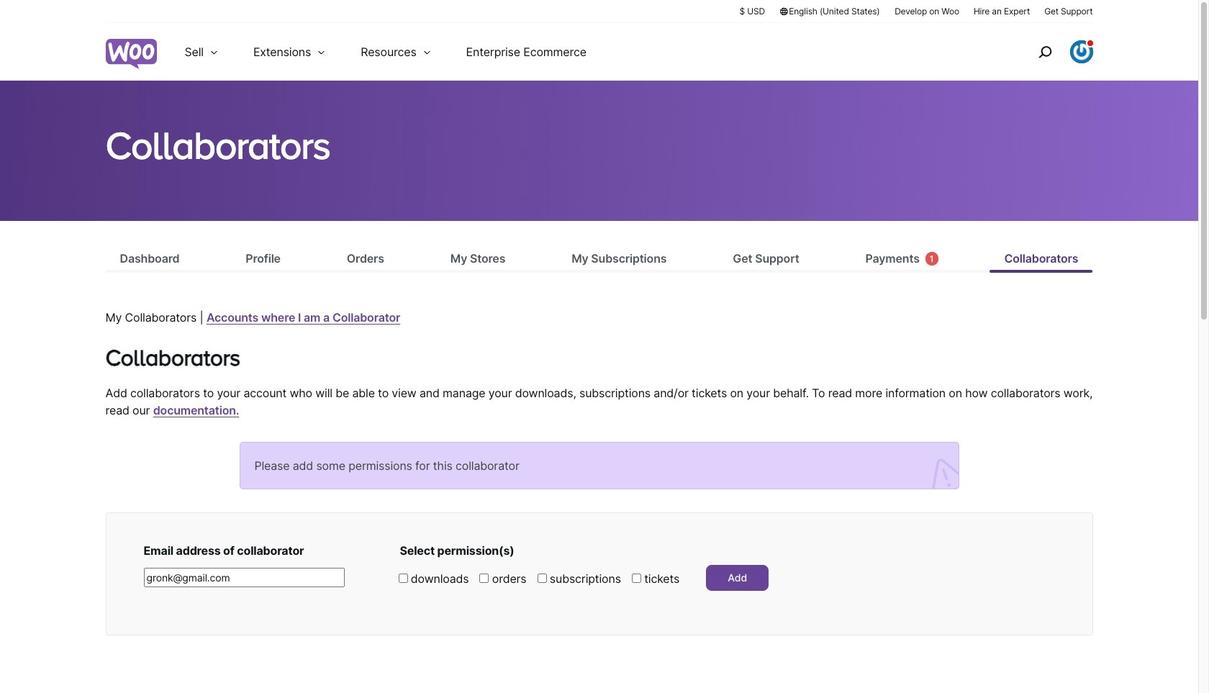 Task type: describe. For each thing, give the bounding box(es) containing it.
search image
[[1033, 40, 1056, 63]]

service navigation menu element
[[1007, 28, 1093, 75]]



Task type: locate. For each thing, give the bounding box(es) containing it.
open account menu image
[[1070, 40, 1093, 63]]

None checkbox
[[398, 574, 408, 583], [537, 574, 547, 583], [632, 574, 641, 583], [398, 574, 408, 583], [537, 574, 547, 583], [632, 574, 641, 583]]

None checkbox
[[480, 574, 489, 583]]



Task type: vqa. For each thing, say whether or not it's contained in the screenshot.
THE SEARCH 'image'
yes



